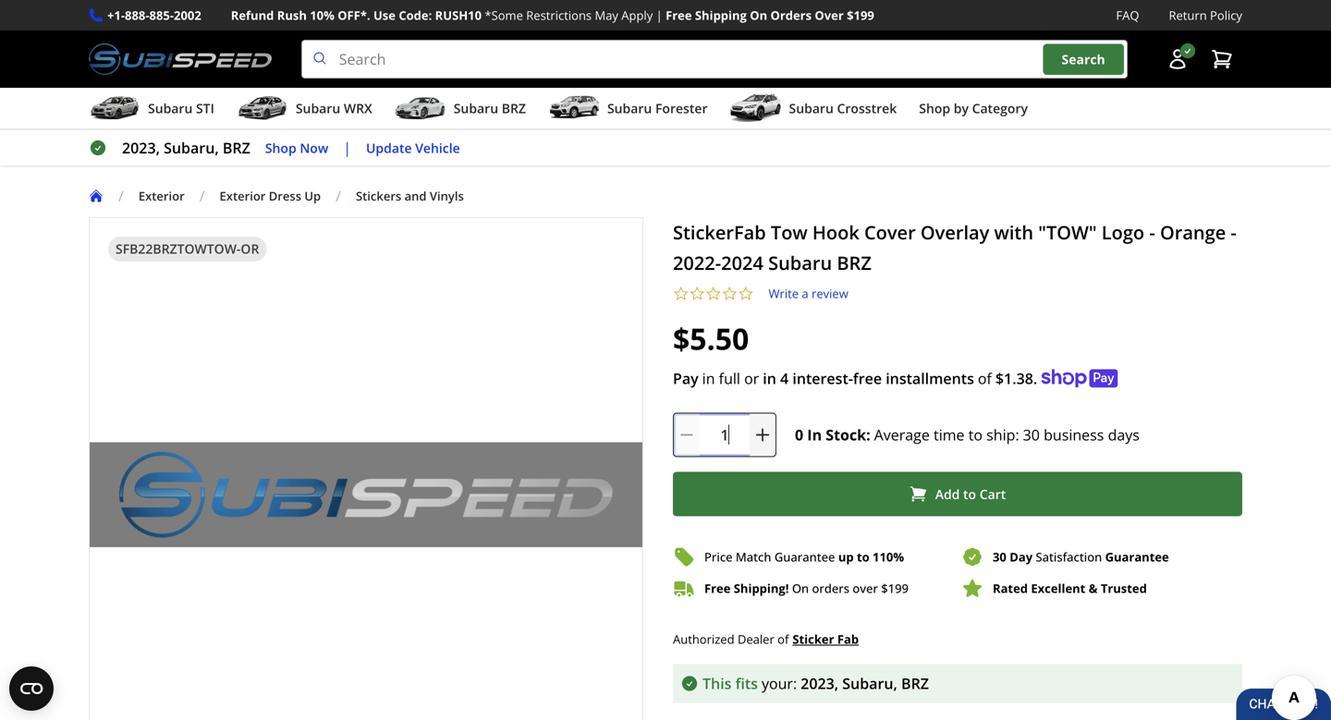 Task type: describe. For each thing, give the bounding box(es) containing it.
2 empty star image from the left
[[689, 286, 705, 302]]

exterior for exterior dress up
[[220, 188, 266, 204]]

review
[[812, 285, 849, 302]]

$1.38
[[996, 369, 1034, 388]]

ship:
[[987, 425, 1020, 445]]

subaru wrx
[[296, 100, 372, 117]]

day
[[1010, 549, 1033, 565]]

code:
[[399, 7, 432, 24]]

pay in full or in 4 interest-free installments of $1.38 .
[[673, 369, 1038, 388]]

may
[[595, 7, 619, 24]]

4 empty star image from the left
[[722, 286, 738, 302]]

sfb22brztowtow-
[[116, 240, 241, 258]]

and
[[405, 188, 427, 204]]

5 empty star image from the left
[[738, 286, 754, 302]]

in
[[807, 425, 822, 445]]

subaru wrx button
[[237, 92, 372, 129]]

decrement image
[[678, 426, 696, 444]]

+1-888-885-2002
[[107, 7, 201, 24]]

search
[[1062, 50, 1106, 68]]

update
[[366, 139, 412, 156]]

a subaru crosstrek thumbnail image image
[[730, 94, 782, 122]]

cover
[[865, 220, 916, 245]]

30 day satisfaction guarantee
[[993, 549, 1169, 565]]

rush
[[277, 7, 307, 24]]

category
[[972, 100, 1028, 117]]

10%
[[310, 7, 335, 24]]

brz inside 'stickerfab tow hook cover overlay with "tow" logo - orange - 2022-2024 subaru brz'
[[837, 250, 872, 276]]

add to cart button
[[673, 472, 1243, 517]]

by
[[954, 100, 969, 117]]

110%
[[873, 549, 904, 565]]

199
[[888, 580, 909, 597]]

match
[[736, 549, 772, 565]]

use
[[374, 7, 396, 24]]

subaru for subaru wrx
[[296, 100, 340, 117]]

time
[[934, 425, 965, 445]]

a subaru brz thumbnail image image
[[395, 94, 446, 122]]

/ for stickers and vinyls
[[336, 186, 341, 206]]

business
[[1044, 425, 1104, 445]]

over
[[815, 7, 844, 24]]

stickerfab tow hook cover overlay with "tow" logo - orange - 2022-2024 subaru brz
[[673, 220, 1237, 276]]

update vehicle
[[366, 139, 460, 156]]

logo
[[1102, 220, 1145, 245]]

sticker fab link
[[793, 629, 859, 649]]

+1-
[[107, 7, 125, 24]]

stickers and vinyls
[[356, 188, 464, 204]]

0 horizontal spatial on
[[750, 7, 768, 24]]

crosstrek
[[837, 100, 897, 117]]

overlay
[[921, 220, 990, 245]]

orange
[[1160, 220, 1226, 245]]

shop by category
[[919, 100, 1028, 117]]

free
[[853, 369, 882, 388]]

subaru for subaru forester
[[607, 100, 652, 117]]

cart
[[980, 485, 1006, 503]]

0 vertical spatial 30
[[1023, 425, 1040, 445]]

up
[[305, 188, 321, 204]]

*some
[[485, 7, 523, 24]]

2002
[[174, 7, 201, 24]]

over
[[853, 580, 878, 597]]

with
[[994, 220, 1034, 245]]

2 vertical spatial to
[[857, 549, 870, 565]]

vehicle
[[415, 139, 460, 156]]

sti
[[196, 100, 214, 117]]

2024
[[721, 250, 764, 276]]

dress
[[269, 188, 301, 204]]

1 empty star image from the left
[[673, 286, 689, 302]]

satisfaction
[[1036, 549, 1102, 565]]

1 - from the left
[[1150, 220, 1156, 245]]

shipping
[[695, 7, 747, 24]]

1 guarantee from the left
[[775, 549, 835, 565]]

subaru brz
[[454, 100, 526, 117]]

wrx
[[344, 100, 372, 117]]

write a review
[[769, 285, 849, 302]]

$
[[881, 580, 888, 597]]

apply
[[622, 7, 653, 24]]

search button
[[1044, 44, 1124, 75]]

a subaru sti thumbnail image image
[[89, 94, 141, 122]]

rated
[[993, 580, 1028, 597]]

shop for shop now
[[265, 139, 297, 156]]

shop by category button
[[919, 92, 1028, 129]]

2023, subaru, brz
[[122, 138, 250, 158]]

.
[[1034, 369, 1038, 388]]

trusted
[[1101, 580, 1147, 597]]

1 horizontal spatial subaru,
[[843, 673, 898, 693]]

orders
[[771, 7, 812, 24]]

4
[[780, 369, 789, 388]]

brz inside the subaru brz dropdown button
[[502, 100, 526, 117]]

shop for shop by category
[[919, 100, 951, 117]]

stickers
[[356, 188, 402, 204]]

interest-
[[793, 369, 853, 388]]

0 horizontal spatial free
[[666, 7, 692, 24]]

shop pay image
[[1041, 370, 1118, 388]]

subaru sti button
[[89, 92, 214, 129]]

fab
[[838, 631, 859, 648]]

to inside button
[[963, 485, 977, 503]]

write
[[769, 285, 799, 302]]

0 horizontal spatial subaru,
[[164, 138, 219, 158]]

/ for exterior dress up
[[199, 186, 205, 206]]

authorized dealer of sticker fab
[[673, 631, 859, 648]]



Task type: locate. For each thing, give the bounding box(es) containing it.
1 vertical spatial 2023,
[[801, 673, 839, 693]]

1 horizontal spatial on
[[792, 580, 809, 597]]

open widget image
[[9, 667, 54, 711]]

subaru, down fab
[[843, 673, 898, 693]]

subaru forester button
[[548, 92, 708, 129]]

&
[[1089, 580, 1098, 597]]

0 horizontal spatial exterior
[[139, 188, 185, 204]]

1 horizontal spatial of
[[978, 369, 992, 388]]

on left "orders"
[[750, 7, 768, 24]]

0 horizontal spatial 2023,
[[122, 138, 160, 158]]

3 empty star image from the left
[[705, 286, 722, 302]]

/ for exterior
[[118, 186, 124, 206]]

update vehicle button
[[366, 138, 460, 159]]

full
[[719, 369, 741, 388]]

2023, right the "your:"
[[801, 673, 839, 693]]

1 in from the left
[[702, 369, 715, 388]]

restrictions
[[526, 7, 592, 24]]

1 vertical spatial of
[[778, 631, 789, 648]]

faq link
[[1116, 6, 1140, 25]]

shop now
[[265, 139, 328, 156]]

1 horizontal spatial -
[[1231, 220, 1237, 245]]

in left full
[[702, 369, 715, 388]]

/ right home image
[[118, 186, 124, 206]]

885-
[[149, 7, 174, 24]]

exterior dress up link
[[220, 188, 336, 204], [220, 188, 321, 204]]

free right apply
[[666, 7, 692, 24]]

in left 4
[[763, 369, 777, 388]]

this fits your: 2023, subaru, brz
[[703, 673, 929, 693]]

subaru inside subaru wrx dropdown button
[[296, 100, 340, 117]]

search input field
[[301, 40, 1128, 79]]

subaru up vehicle
[[454, 100, 498, 117]]

0 vertical spatial subaru,
[[164, 138, 219, 158]]

exterior down 2023, subaru, brz
[[139, 188, 185, 204]]

30 right ship:
[[1023, 425, 1040, 445]]

guarantee up free shipping! on orders over $ 199
[[775, 549, 835, 565]]

- right logo
[[1150, 220, 1156, 245]]

1 horizontal spatial free
[[705, 580, 731, 597]]

return
[[1169, 7, 1207, 24]]

button image
[[1167, 48, 1189, 70]]

0 horizontal spatial of
[[778, 631, 789, 648]]

sfb22brztowtow-or
[[116, 240, 259, 258]]

2 exterior from the left
[[220, 188, 266, 204]]

subaru left the forester
[[607, 100, 652, 117]]

1 horizontal spatial |
[[656, 7, 663, 24]]

2 guarantee from the left
[[1105, 549, 1169, 565]]

free
[[666, 7, 692, 24], [705, 580, 731, 597]]

shop inside dropdown button
[[919, 100, 951, 117]]

free down price
[[705, 580, 731, 597]]

0 horizontal spatial |
[[343, 138, 351, 158]]

subaru, down subaru sti
[[164, 138, 219, 158]]

subaru inside 'stickerfab tow hook cover overlay with "tow" logo - orange - 2022-2024 subaru brz'
[[768, 250, 832, 276]]

0
[[795, 425, 804, 445]]

of left $1.38
[[978, 369, 992, 388]]

guarantee
[[775, 549, 835, 565], [1105, 549, 1169, 565]]

/ right up
[[336, 186, 341, 206]]

2 horizontal spatial /
[[336, 186, 341, 206]]

on
[[750, 7, 768, 24], [792, 580, 809, 597]]

$199
[[847, 7, 875, 24]]

rated excellent & trusted
[[993, 580, 1147, 597]]

-
[[1150, 220, 1156, 245], [1231, 220, 1237, 245]]

0 horizontal spatial guarantee
[[775, 549, 835, 565]]

subaru crosstrek
[[789, 100, 897, 117]]

subaru,
[[164, 138, 219, 158], [843, 673, 898, 693]]

2 - from the left
[[1231, 220, 1237, 245]]

off*.
[[338, 7, 370, 24]]

price
[[705, 549, 733, 565]]

stock:
[[826, 425, 871, 445]]

fits
[[736, 673, 758, 693]]

shop left now on the left
[[265, 139, 297, 156]]

- right orange
[[1231, 220, 1237, 245]]

1 horizontal spatial /
[[199, 186, 205, 206]]

subaru for subaru sti
[[148, 100, 193, 117]]

stickers and vinyls link
[[356, 188, 479, 204], [356, 188, 464, 204]]

shop left by
[[919, 100, 951, 117]]

2023, down subaru sti dropdown button
[[122, 138, 160, 158]]

1 / from the left
[[118, 186, 124, 206]]

0 horizontal spatial shop
[[265, 139, 297, 156]]

orders
[[812, 580, 850, 597]]

subaru for subaru crosstrek
[[789, 100, 834, 117]]

empty star image
[[673, 286, 689, 302], [689, 286, 705, 302], [705, 286, 722, 302], [722, 286, 738, 302], [738, 286, 754, 302]]

subaru inside subaru forester dropdown button
[[607, 100, 652, 117]]

refund rush 10% off*. use code: rush10 *some restrictions may apply | free shipping on orders over $199
[[231, 7, 875, 24]]

subispeed logo image
[[89, 40, 272, 79]]

to right time
[[969, 425, 983, 445]]

exterior dress up
[[220, 188, 321, 204]]

1 horizontal spatial guarantee
[[1105, 549, 1169, 565]]

a
[[802, 285, 809, 302]]

subaru inside subaru sti dropdown button
[[148, 100, 193, 117]]

30 left day
[[993, 549, 1007, 565]]

"tow"
[[1039, 220, 1097, 245]]

0 vertical spatial shop
[[919, 100, 951, 117]]

| right now on the left
[[343, 138, 351, 158]]

add to cart
[[935, 485, 1006, 503]]

subaru up now on the left
[[296, 100, 340, 117]]

faq
[[1116, 7, 1140, 24]]

1 vertical spatial on
[[792, 580, 809, 597]]

1 vertical spatial subaru,
[[843, 673, 898, 693]]

0 vertical spatial 2023,
[[122, 138, 160, 158]]

or
[[744, 369, 759, 388]]

1 horizontal spatial exterior
[[220, 188, 266, 204]]

return policy
[[1169, 7, 1243, 24]]

hook
[[813, 220, 860, 245]]

tow
[[771, 220, 808, 245]]

1 horizontal spatial in
[[763, 369, 777, 388]]

0 horizontal spatial 30
[[993, 549, 1007, 565]]

of right dealer
[[778, 631, 789, 648]]

to right add
[[963, 485, 977, 503]]

888-
[[125, 7, 149, 24]]

0 horizontal spatial /
[[118, 186, 124, 206]]

2 in from the left
[[763, 369, 777, 388]]

0 horizontal spatial in
[[702, 369, 715, 388]]

subaru brz button
[[395, 92, 526, 129]]

0 vertical spatial to
[[969, 425, 983, 445]]

exterior left dress
[[220, 188, 266, 204]]

a subaru forester thumbnail image image
[[548, 94, 600, 122]]

subaru for subaru brz
[[454, 100, 498, 117]]

or
[[241, 240, 259, 258]]

shop now link
[[265, 138, 328, 159]]

subaru crosstrek button
[[730, 92, 897, 129]]

days
[[1108, 425, 1140, 445]]

rush10
[[435, 7, 482, 24]]

home image
[[89, 189, 104, 204]]

1 horizontal spatial 30
[[1023, 425, 1040, 445]]

on left orders on the bottom right
[[792, 580, 809, 597]]

1 vertical spatial to
[[963, 485, 977, 503]]

to right up
[[857, 549, 870, 565]]

shipping!
[[734, 580, 789, 597]]

now
[[300, 139, 328, 156]]

excellent
[[1031, 580, 1086, 597]]

your:
[[762, 673, 797, 693]]

3 / from the left
[[336, 186, 341, 206]]

sticker
[[793, 631, 834, 648]]

2023,
[[122, 138, 160, 158], [801, 673, 839, 693]]

vinyls
[[430, 188, 464, 204]]

subaru left the sti
[[148, 100, 193, 117]]

0 vertical spatial on
[[750, 7, 768, 24]]

pay
[[673, 369, 699, 388]]

0 vertical spatial |
[[656, 7, 663, 24]]

1 vertical spatial shop
[[265, 139, 297, 156]]

free shipping! on orders over $ 199
[[705, 580, 909, 597]]

of
[[978, 369, 992, 388], [778, 631, 789, 648]]

|
[[656, 7, 663, 24], [343, 138, 351, 158]]

exterior for exterior
[[139, 188, 185, 204]]

subaru up a
[[768, 250, 832, 276]]

0 vertical spatial of
[[978, 369, 992, 388]]

1 horizontal spatial shop
[[919, 100, 951, 117]]

exterior link
[[139, 188, 199, 204], [139, 188, 185, 204]]

to
[[969, 425, 983, 445], [963, 485, 977, 503], [857, 549, 870, 565]]

subaru right a subaru crosstrek thumbnail image
[[789, 100, 834, 117]]

1 vertical spatial 30
[[993, 549, 1007, 565]]

1 exterior from the left
[[139, 188, 185, 204]]

subaru inside subaru crosstrek dropdown button
[[789, 100, 834, 117]]

0 vertical spatial free
[[666, 7, 692, 24]]

return policy link
[[1169, 6, 1243, 25]]

a subaru wrx thumbnail image image
[[237, 94, 288, 122]]

average
[[874, 425, 930, 445]]

forester
[[656, 100, 708, 117]]

price match guarantee up to 110%
[[705, 549, 904, 565]]

of inside the authorized dealer of sticker fab
[[778, 631, 789, 648]]

subaru inside the subaru brz dropdown button
[[454, 100, 498, 117]]

subaru forester
[[607, 100, 708, 117]]

1 horizontal spatial 2023,
[[801, 673, 839, 693]]

1 vertical spatial free
[[705, 580, 731, 597]]

| right apply
[[656, 7, 663, 24]]

increment image
[[754, 426, 772, 444]]

2 / from the left
[[199, 186, 205, 206]]

up
[[838, 549, 854, 565]]

stickerfab
[[673, 220, 766, 245]]

0 horizontal spatial -
[[1150, 220, 1156, 245]]

None number field
[[673, 413, 777, 457]]

guarantee up trusted
[[1105, 549, 1169, 565]]

subaru sti
[[148, 100, 214, 117]]

$5.50
[[673, 319, 749, 359]]

1 vertical spatial |
[[343, 138, 351, 158]]

shop
[[919, 100, 951, 117], [265, 139, 297, 156]]

/ down 2023, subaru, brz
[[199, 186, 205, 206]]

refund
[[231, 7, 274, 24]]



Task type: vqa. For each thing, say whether or not it's contained in the screenshot.
SFB22BRZTOWTOW-
yes



